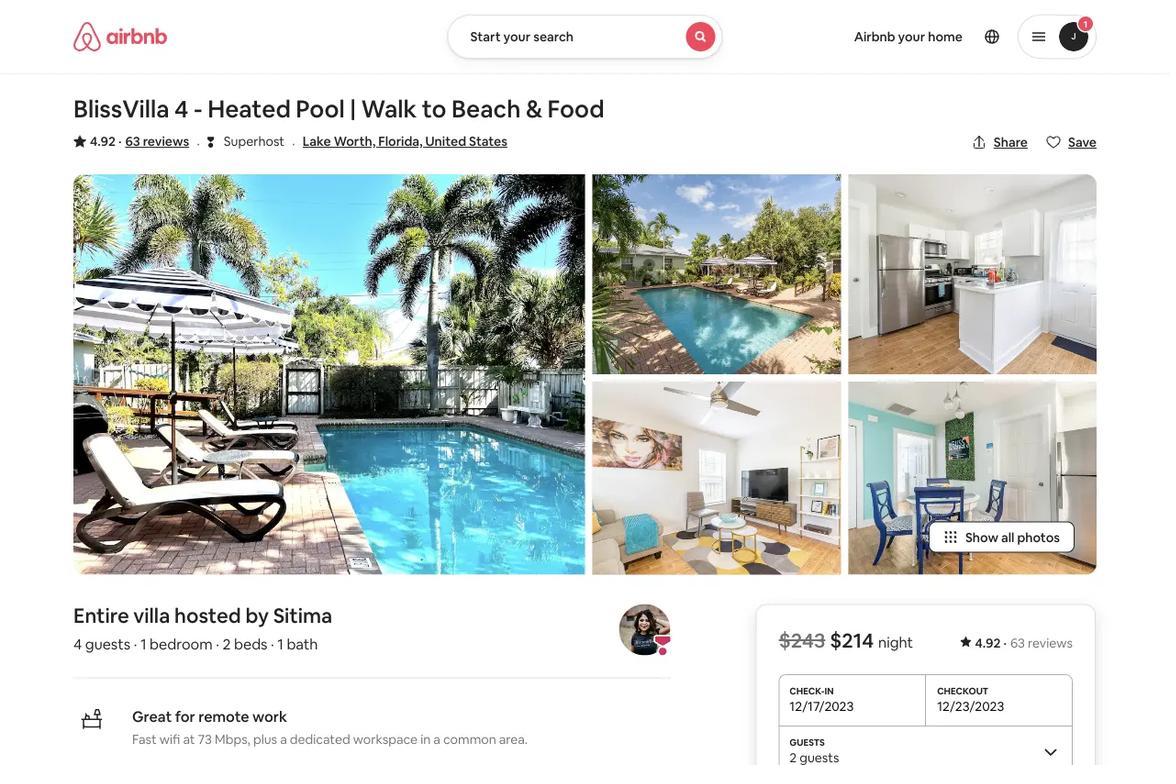 Task type: describe. For each thing, give the bounding box(es) containing it.
your for airbnb
[[899, 28, 926, 45]]

plus
[[253, 731, 277, 748]]

food
[[548, 94, 605, 124]]

1 a from the left
[[280, 731, 287, 748]]

2
[[223, 635, 231, 654]]

worth,
[[334, 133, 376, 150]]

start your search button
[[448, 15, 723, 59]]

hosted
[[174, 603, 241, 629]]

· left 󰀃
[[197, 134, 200, 152]]

|
[[350, 94, 356, 124]]

bath
[[287, 635, 318, 654]]

· right guests on the left bottom of page
[[134, 635, 137, 654]]

pool
[[296, 94, 345, 124]]

63 reviews button
[[125, 132, 189, 151]]

guests
[[85, 635, 131, 654]]

mbps,
[[215, 731, 251, 748]]

share button
[[965, 127, 1036, 158]]

-
[[194, 94, 203, 124]]

great for remote work fast wifi at 73 mbps, plus a dedicated workspace in a common area.
[[132, 708, 528, 748]]

0 horizontal spatial 4.92
[[90, 133, 116, 150]]

beach
[[452, 94, 521, 124]]

common
[[443, 731, 496, 748]]

0 vertical spatial 4.92 · 63 reviews
[[90, 133, 189, 150]]

walk
[[361, 94, 417, 124]]

blissvilla
[[73, 94, 169, 124]]

· up 12/23/2023
[[1004, 635, 1007, 651]]

start
[[471, 28, 501, 45]]

workspace
[[353, 731, 418, 748]]

2 a from the left
[[434, 731, 441, 748]]

1 horizontal spatial reviews
[[1028, 635, 1073, 651]]

photos
[[1018, 529, 1061, 546]]

airbnb your home link
[[844, 17, 974, 56]]

0 horizontal spatial reviews
[[143, 133, 189, 150]]

heated pool with lounge chairs image
[[73, 174, 585, 575]]

· inside · lake worth, florida, united states
[[292, 134, 296, 152]]

bliss villa 4 open concept living room image
[[593, 382, 841, 575]]

work
[[253, 708, 287, 727]]

by sitima
[[246, 603, 333, 629]]

· lake worth, florida, united states
[[292, 133, 508, 152]]

73
[[198, 731, 212, 748]]

airbnb
[[855, 28, 896, 45]]

blissvilla 4 - heated pool | walk to beach & food
[[73, 94, 605, 124]]

all
[[1002, 529, 1015, 546]]

home
[[929, 28, 963, 45]]



Task type: locate. For each thing, give the bounding box(es) containing it.
states
[[469, 133, 508, 150]]

0 horizontal spatial 63
[[125, 133, 140, 150]]

airbnb your home
[[855, 28, 963, 45]]

0 vertical spatial 4
[[175, 94, 189, 124]]

1 vertical spatial 4
[[73, 635, 82, 654]]

4
[[175, 94, 189, 124], [73, 635, 82, 654]]

2 horizontal spatial 1
[[1084, 18, 1088, 30]]

1 horizontal spatial 4.92
[[976, 635, 1001, 651]]

4.92 · 63 reviews
[[90, 133, 189, 150], [976, 635, 1073, 651]]

1 vertical spatial 4.92
[[976, 635, 1001, 651]]

1 horizontal spatial your
[[899, 28, 926, 45]]

󰀃
[[207, 133, 214, 150]]

1 inside '1' dropdown button
[[1084, 18, 1088, 30]]

fast
[[132, 731, 157, 748]]

0 vertical spatial 4.92
[[90, 133, 116, 150]]

0 horizontal spatial 1
[[140, 635, 146, 654]]

1 horizontal spatial a
[[434, 731, 441, 748]]

night
[[878, 633, 913, 652]]

show all photos
[[966, 529, 1061, 546]]

1 vertical spatial reviews
[[1028, 635, 1073, 651]]

$214
[[830, 628, 874, 654]]

· down blissvilla
[[118, 133, 122, 150]]

63
[[125, 133, 140, 150], [1011, 635, 1026, 651]]

area.
[[499, 731, 528, 748]]

united
[[426, 133, 467, 150]]

2 your from the left
[[899, 28, 926, 45]]

lake
[[303, 133, 331, 150]]

your right 'start'
[[504, 28, 531, 45]]

florida,
[[378, 133, 423, 150]]

12/17/2023
[[790, 699, 854, 715]]

profile element
[[745, 0, 1097, 73]]

4.92 up 12/23/2023
[[976, 635, 1001, 651]]

0 vertical spatial 63
[[125, 133, 140, 150]]

show all photos button
[[929, 522, 1075, 553]]

save
[[1069, 134, 1097, 151]]

$243
[[779, 628, 826, 654]]

0 horizontal spatial 4.92 · 63 reviews
[[90, 133, 189, 150]]

great
[[132, 708, 172, 727]]

entire villa hosted by sitima 4 guests · 1 bedroom · 2 beds · 1 bath
[[73, 603, 333, 654]]

villa
[[133, 603, 170, 629]]

your inside start your search button
[[504, 28, 531, 45]]

heated
[[208, 94, 291, 124]]

reviews
[[143, 133, 189, 150], [1028, 635, 1073, 651]]

· left the lake
[[292, 134, 296, 152]]

1 horizontal spatial 63
[[1011, 635, 1026, 651]]

your for start
[[504, 28, 531, 45]]

1
[[1084, 18, 1088, 30], [140, 635, 146, 654], [278, 635, 284, 654]]

0 horizontal spatial your
[[504, 28, 531, 45]]

1 vertical spatial 4.92 · 63 reviews
[[976, 635, 1073, 651]]

to
[[422, 94, 447, 124]]

Start your search search field
[[448, 15, 723, 59]]

1 button
[[1018, 15, 1097, 59]]

a right in
[[434, 731, 441, 748]]

search
[[534, 28, 574, 45]]

in
[[421, 731, 431, 748]]

1 horizontal spatial 1
[[278, 635, 284, 654]]

beds
[[234, 635, 268, 654]]

your inside the airbnb your home link
[[899, 28, 926, 45]]

dedicated
[[290, 731, 350, 748]]

a
[[280, 731, 287, 748], [434, 731, 441, 748]]

1 your from the left
[[504, 28, 531, 45]]

bliss villa 4 dining area image
[[849, 382, 1097, 575]]

show
[[966, 529, 999, 546]]

4.92
[[90, 133, 116, 150], [976, 635, 1001, 651]]

remote
[[199, 708, 249, 727]]

· right beds
[[271, 635, 274, 654]]

0 vertical spatial reviews
[[143, 133, 189, 150]]

12/23/2023
[[938, 699, 1005, 715]]

1 vertical spatial 63
[[1011, 635, 1026, 651]]

a right plus
[[280, 731, 287, 748]]

entire
[[73, 603, 129, 629]]

your left home
[[899, 28, 926, 45]]

for
[[175, 708, 195, 727]]

your
[[504, 28, 531, 45], [899, 28, 926, 45]]

share
[[994, 134, 1028, 151]]

4 inside entire villa hosted by sitima 4 guests · 1 bedroom · 2 beds · 1 bath
[[73, 635, 82, 654]]

save button
[[1039, 127, 1105, 158]]

sitima is a superhost. learn more about sitima. image
[[619, 605, 671, 656], [619, 605, 671, 656]]

4 left -
[[175, 94, 189, 124]]

·
[[118, 133, 122, 150], [197, 134, 200, 152], [292, 134, 296, 152], [1004, 635, 1007, 651], [134, 635, 137, 654], [216, 635, 219, 654], [271, 635, 274, 654]]

bliss villa 4 full kitchen image
[[849, 174, 1097, 375]]

1 horizontal spatial 4.92 · 63 reviews
[[976, 635, 1073, 651]]

bliss villa tropical courtyard and heated pool image
[[593, 174, 841, 375]]

4.92 down blissvilla
[[90, 133, 116, 150]]

4.92 · 63 reviews down blissvilla
[[90, 133, 189, 150]]

1 horizontal spatial 4
[[175, 94, 189, 124]]

wifi
[[160, 731, 180, 748]]

at
[[183, 731, 195, 748]]

0 horizontal spatial a
[[280, 731, 287, 748]]

superhost
[[224, 133, 285, 150]]

bedroom
[[150, 635, 213, 654]]

$243 $214 night
[[779, 628, 913, 654]]

4.92 · 63 reviews up 12/23/2023
[[976, 635, 1073, 651]]

0 horizontal spatial 4
[[73, 635, 82, 654]]

start your search
[[471, 28, 574, 45]]

· left 2
[[216, 635, 219, 654]]

&
[[526, 94, 543, 124]]

lake worth, florida, united states button
[[303, 130, 508, 152]]

4 left guests on the left bottom of page
[[73, 635, 82, 654]]



Task type: vqa. For each thing, say whether or not it's contained in the screenshot.
to
yes



